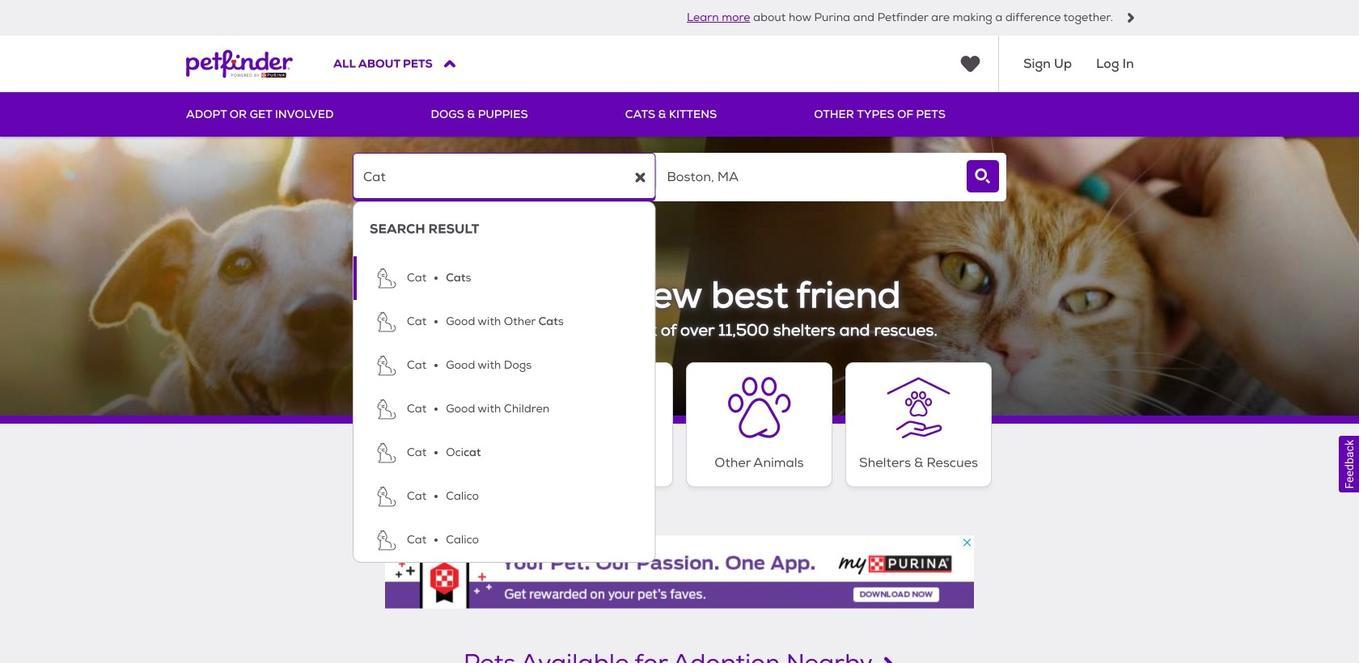 Task type: locate. For each thing, give the bounding box(es) containing it.
Enter City, State, or ZIP text field
[[657, 153, 960, 201]]

advertisement element
[[385, 536, 974, 609]]

petfinder logo image
[[186, 36, 293, 92]]

animal search suggestions list box
[[353, 201, 656, 563]]

Search Terrier, Kitten, etc. text field
[[353, 153, 656, 201]]



Task type: vqa. For each thing, say whether or not it's contained in the screenshot.
footer
no



Task type: describe. For each thing, give the bounding box(es) containing it.
9c2b2 image
[[1126, 13, 1136, 23]]

primary element
[[186, 92, 1173, 137]]



